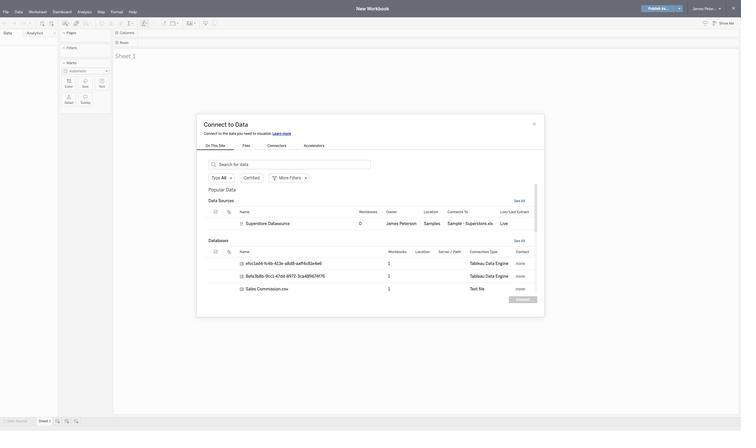 Task type: vqa. For each thing, say whether or not it's contained in the screenshot.
Content
no



Task type: describe. For each thing, give the bounding box(es) containing it.
size
[[82, 85, 89, 89]]

data source
[[7, 420, 27, 424]]

engine for 8efa3b8b-9cc1-47dd-8972-3ca489674f76
[[496, 274, 509, 279]]

tooltip
[[80, 101, 91, 105]]

sort descending image
[[118, 20, 124, 26]]

certified button
[[240, 174, 264, 183]]

map
[[98, 10, 105, 14]]

2 cell from the left
[[435, 270, 466, 283]]

0 horizontal spatial james
[[386, 222, 399, 226]]

1 vertical spatial sheet
[[39, 420, 48, 424]]

publish
[[649, 7, 661, 11]]

source
[[16, 420, 27, 424]]

need
[[244, 132, 252, 136]]

rows
[[120, 41, 129, 45]]

8efa3b8b-9cc1-47dd-8972-3ca489674f76
[[246, 274, 325, 279]]

more
[[279, 176, 289, 181]]

sort ascending image
[[109, 20, 114, 26]]

columns
[[120, 31, 134, 35]]

help
[[129, 10, 137, 14]]

publish as...
[[649, 7, 669, 11]]

worksheet
[[29, 10, 47, 14]]

more
[[283, 132, 291, 136]]

connect to data
[[204, 121, 248, 128]]

connect to the data you need to visualize. learn more
[[204, 132, 291, 136]]

see all button for superstore datasource
[[514, 199, 525, 203]]

none for 3ca489674f76
[[516, 274, 525, 279]]

1 for sales commission.csv
[[388, 287, 390, 292]]

list box containing on this site
[[197, 143, 333, 150]]

text file
[[470, 287, 485, 292]]

learn more link
[[273, 132, 291, 136]]

connectors
[[268, 144, 287, 148]]

see for 1
[[514, 239, 520, 243]]

live/last extract
[[500, 210, 529, 214]]

connect button
[[509, 297, 537, 303]]

show me
[[719, 21, 734, 25]]

0 horizontal spatial replay animation image
[[20, 20, 26, 26]]

8972-
[[287, 274, 297, 279]]

new worksheet image
[[62, 20, 70, 26]]

1 for 8efa3b8b-9cc1-47dd-8972-3ca489674f76
[[388, 274, 390, 279]]

to
[[464, 210, 468, 214]]

-
[[463, 222, 465, 226]]

learn
[[273, 132, 282, 136]]

commission.csv
[[257, 287, 288, 292]]

certified
[[244, 176, 260, 181]]

new data source image
[[40, 20, 45, 26]]

efcc1ad4-fc4b-413e-a8d8-aaff4c81e4e6
[[246, 261, 322, 266]]

row containing efcc1ad4-fc4b-413e-a8d8-aaff4c81e4e6
[[206, 258, 535, 270]]

name for databases
[[240, 250, 250, 254]]

samples
[[424, 222, 440, 226]]

this
[[211, 144, 218, 148]]

connection
[[470, 250, 489, 254]]

413e-
[[274, 261, 285, 266]]

james peterson inside row
[[386, 222, 417, 226]]

/
[[450, 250, 453, 254]]

1 horizontal spatial replay animation image
[[28, 21, 32, 25]]

live/last
[[500, 210, 516, 214]]

dashboard
[[53, 10, 72, 14]]

2 horizontal spatial to
[[253, 132, 256, 136]]

tableau data engine for 3ca489674f76
[[470, 274, 509, 279]]

popular
[[208, 187, 225, 193]]

server / path
[[439, 250, 461, 254]]

1 cell from the left
[[412, 270, 435, 283]]

swap rows and columns image
[[99, 20, 105, 26]]

text for text file
[[470, 287, 478, 292]]

pause auto updates image
[[49, 20, 55, 26]]

all for 1
[[521, 239, 525, 243]]

1 vertical spatial location
[[416, 250, 430, 254]]

databases
[[208, 239, 229, 244]]

publish as... button
[[641, 5, 676, 12]]

clear sheet image
[[83, 20, 92, 26]]

totals image
[[127, 20, 134, 26]]

fit image
[[170, 20, 179, 26]]

me
[[729, 21, 734, 25]]

engine for efcc1ad4-fc4b-413e-a8d8-aaff4c81e4e6
[[496, 261, 509, 266]]

0
[[359, 222, 362, 226]]

data sources
[[208, 199, 234, 204]]

tableau for 8efa3b8b-9cc1-47dd-8972-3ca489674f76
[[470, 274, 485, 279]]

efcc1ad4-
[[246, 261, 264, 266]]

format workbook image
[[161, 20, 166, 26]]

row containing 8efa3b8b-9cc1-47dd-8972-3ca489674f76
[[206, 270, 535, 283]]

1 for efcc1ad4-fc4b-413e-a8d8-aaff4c81e4e6
[[388, 261, 390, 266]]

see all for 1
[[514, 239, 525, 243]]

show me button
[[710, 19, 740, 28]]

sources
[[218, 199, 234, 204]]

9cc1-
[[266, 274, 276, 279]]

see for superstore datasource
[[514, 199, 520, 203]]

new workbook
[[356, 6, 389, 11]]

on this site
[[206, 144, 225, 148]]



Task type: locate. For each thing, give the bounding box(es) containing it.
1 horizontal spatial sheet 1
[[115, 52, 136, 60]]

1 vertical spatial see all button
[[514, 239, 525, 243]]

all up the 'popular data' on the top
[[221, 176, 226, 181]]

tableau up text file
[[470, 274, 485, 279]]

3 none from the top
[[516, 287, 525, 292]]

2 name from the top
[[240, 250, 250, 254]]

see all button up contact
[[514, 239, 525, 243]]

popular data
[[208, 187, 236, 193]]

1 vertical spatial peterson
[[400, 222, 417, 226]]

1 vertical spatial tableau data engine
[[470, 274, 509, 279]]

0 vertical spatial filters
[[67, 46, 77, 50]]

to up "data"
[[228, 121, 234, 128]]

0 vertical spatial tableau data engine
[[470, 261, 509, 266]]

2 vertical spatial connect
[[516, 298, 530, 302]]

james up data guide "icon" on the top right of the page
[[693, 7, 704, 11]]

1 grid from the top
[[206, 207, 535, 236]]

1 vertical spatial all
[[521, 199, 525, 203]]

1 tableau data engine from the top
[[470, 261, 509, 266]]

text inside row
[[470, 287, 478, 292]]

row containing superstore datasource
[[206, 218, 535, 230]]

tableau
[[470, 261, 485, 266], [470, 274, 485, 279]]

live
[[500, 222, 508, 226]]

0 horizontal spatial sheet 1
[[39, 420, 51, 424]]

1
[[132, 52, 136, 60], [388, 261, 390, 266], [388, 274, 390, 279], [388, 287, 390, 292], [49, 420, 51, 424]]

1 none from the top
[[516, 261, 525, 266]]

0 horizontal spatial james peterson
[[386, 222, 417, 226]]

aaff4c81e4e6
[[296, 261, 322, 266]]

1 vertical spatial type
[[490, 250, 498, 254]]

1 horizontal spatial filters
[[290, 176, 301, 181]]

file
[[479, 287, 485, 292]]

show labels image
[[151, 20, 157, 26]]

pages
[[67, 31, 76, 35]]

0 vertical spatial engine
[[496, 261, 509, 266]]

filters inside popup button
[[290, 176, 301, 181]]

all up contact
[[521, 239, 525, 243]]

1 vertical spatial see all
[[514, 239, 525, 243]]

site
[[219, 144, 225, 148]]

0 vertical spatial sheet
[[115, 52, 131, 60]]

workbooks
[[359, 210, 378, 214], [388, 250, 407, 254]]

peterson
[[705, 7, 720, 11], [400, 222, 417, 226]]

james peterson
[[693, 7, 720, 11], [386, 222, 417, 226]]

0 horizontal spatial sheet
[[39, 420, 48, 424]]

list box
[[197, 143, 333, 150]]

8efa3b8b-
[[246, 274, 266, 279]]

see up live/last extract
[[514, 199, 520, 203]]

1 horizontal spatial peterson
[[705, 7, 720, 11]]

james peterson up data guide "icon" on the top right of the page
[[693, 7, 720, 11]]

engine
[[496, 261, 509, 266], [496, 274, 509, 279]]

fc4b-
[[264, 261, 274, 266]]

1 horizontal spatial text
[[470, 287, 478, 292]]

0 vertical spatial grid
[[206, 207, 535, 236]]

2 row from the top
[[206, 258, 535, 270]]

connect for connect to the data you need to visualize. learn more
[[204, 132, 218, 136]]

text left file
[[470, 287, 478, 292]]

server
[[439, 250, 450, 254]]

1 horizontal spatial to
[[228, 121, 234, 128]]

duplicate image
[[74, 20, 79, 26]]

location left the server
[[416, 250, 430, 254]]

0 vertical spatial sheet 1
[[115, 52, 136, 60]]

1 horizontal spatial workbooks
[[388, 250, 407, 254]]

path
[[453, 250, 461, 254]]

0 vertical spatial text
[[99, 85, 105, 89]]

sheet right source
[[39, 420, 48, 424]]

0 horizontal spatial peterson
[[400, 222, 417, 226]]

1 vertical spatial filters
[[290, 176, 301, 181]]

new
[[356, 6, 366, 11]]

1 horizontal spatial type
[[490, 250, 498, 254]]

color
[[65, 85, 73, 89]]

filters right more
[[290, 176, 301, 181]]

tableau down the connection
[[470, 261, 485, 266]]

0 vertical spatial workbooks
[[359, 210, 378, 214]]

2 see all from the top
[[514, 239, 525, 243]]

0 horizontal spatial type
[[212, 176, 220, 181]]

workbook
[[367, 6, 389, 11]]

tableau data engine up file
[[470, 274, 509, 279]]

replay animation image
[[20, 20, 26, 26], [28, 21, 32, 25]]

contact
[[516, 250, 529, 254]]

2 engine from the top
[[496, 274, 509, 279]]

1 vertical spatial tableau
[[470, 274, 485, 279]]

1 see from the top
[[514, 199, 520, 203]]

sheet
[[115, 52, 131, 60], [39, 420, 48, 424]]

show/hide cards image
[[186, 20, 196, 26]]

superstore datasource
[[246, 222, 290, 226]]

2 grid from the top
[[206, 247, 535, 334]]

0 horizontal spatial filters
[[67, 46, 77, 50]]

connect
[[204, 121, 227, 128], [204, 132, 218, 136], [516, 298, 530, 302]]

owner
[[386, 210, 397, 214]]

highlight image
[[141, 20, 148, 26]]

the
[[223, 132, 228, 136]]

1 horizontal spatial james peterson
[[693, 7, 720, 11]]

james peterson down owner
[[386, 222, 417, 226]]

1 vertical spatial name
[[240, 250, 250, 254]]

connects
[[448, 210, 463, 214]]

connection type
[[470, 250, 498, 254]]

to for data
[[228, 121, 234, 128]]

peterson inside row
[[400, 222, 417, 226]]

3 row from the top
[[206, 270, 535, 283]]

to left the
[[218, 132, 222, 136]]

0 vertical spatial james peterson
[[693, 7, 720, 11]]

0 vertical spatial none
[[516, 261, 525, 266]]

text right the size
[[99, 85, 105, 89]]

peterson left the samples
[[400, 222, 417, 226]]

1 horizontal spatial james
[[693, 7, 704, 11]]

name up "efcc1ad4-"
[[240, 250, 250, 254]]

2 vertical spatial none
[[516, 287, 525, 292]]

connect inside button
[[516, 298, 530, 302]]

2 vertical spatial all
[[521, 239, 525, 243]]

1 see all from the top
[[514, 199, 525, 203]]

file
[[3, 10, 9, 14]]

3ca489674f76
[[297, 274, 325, 279]]

0 vertical spatial james
[[693, 7, 704, 11]]

you
[[237, 132, 243, 136]]

analytics
[[27, 31, 43, 35]]

cell
[[412, 270, 435, 283], [435, 270, 466, 283]]

1 vertical spatial engine
[[496, 274, 509, 279]]

47dd-
[[276, 274, 287, 279]]

tableau data engine for aaff4c81e4e6
[[470, 261, 509, 266]]

0 horizontal spatial workbooks
[[359, 210, 378, 214]]

1 engine from the top
[[496, 261, 509, 266]]

connect for connect
[[516, 298, 530, 302]]

see all button for 1
[[514, 239, 525, 243]]

format
[[111, 10, 123, 14]]

see all for superstore datasource
[[514, 199, 525, 203]]

see up contact
[[514, 239, 520, 243]]

see all up extract at top right
[[514, 199, 525, 203]]

data
[[229, 132, 236, 136]]

0 vertical spatial see all button
[[514, 199, 525, 203]]

1 vertical spatial sheet 1
[[39, 420, 51, 424]]

2 tableau data engine from the top
[[470, 274, 509, 279]]

detail
[[65, 101, 73, 105]]

sheet 1
[[115, 52, 136, 60], [39, 420, 51, 424]]

tableau data engine
[[470, 261, 509, 266], [470, 274, 509, 279]]

analysis
[[77, 10, 92, 14]]

1 name from the top
[[240, 210, 250, 214]]

none
[[516, 261, 525, 266], [516, 274, 525, 279], [516, 287, 525, 292]]

sheet down rows
[[115, 52, 131, 60]]

0 vertical spatial type
[[212, 176, 220, 181]]

to right need
[[253, 132, 256, 136]]

1 see all button from the top
[[514, 199, 525, 203]]

1 tableau from the top
[[470, 261, 485, 266]]

extract
[[517, 210, 529, 214]]

1 vertical spatial text
[[470, 287, 478, 292]]

on
[[206, 144, 210, 148]]

all
[[221, 176, 226, 181], [521, 199, 525, 203], [521, 239, 525, 243]]

see all button up extract at top right
[[514, 199, 525, 203]]

text
[[99, 85, 105, 89], [470, 287, 478, 292]]

0 vertical spatial see
[[514, 199, 520, 203]]

type inside grid
[[490, 250, 498, 254]]

see all
[[514, 199, 525, 203], [514, 239, 525, 243]]

undo image
[[2, 20, 8, 26]]

as...
[[662, 7, 669, 11]]

download image
[[203, 20, 209, 26]]

tableau data engine down connection type
[[470, 261, 509, 266]]

row group
[[206, 258, 535, 321]]

location
[[424, 210, 438, 214], [416, 250, 430, 254]]

1 vertical spatial connect
[[204, 132, 218, 136]]

row containing sales commission.csv
[[206, 283, 535, 296]]

show
[[719, 21, 728, 25]]

2 see from the top
[[514, 239, 520, 243]]

connect for connect to data
[[204, 121, 227, 128]]

grid containing superstore datasource
[[206, 207, 535, 236]]

peterson up data guide "icon" on the top right of the page
[[705, 7, 720, 11]]

grid
[[206, 207, 535, 236], [206, 247, 535, 334]]

more filters
[[279, 176, 301, 181]]

2 see all button from the top
[[514, 239, 525, 243]]

redo image
[[11, 20, 17, 26]]

collapse image
[[53, 32, 56, 35]]

2 tableau from the top
[[470, 274, 485, 279]]

row group containing efcc1ad4-fc4b-413e-a8d8-aaff4c81e4e6
[[206, 258, 535, 321]]

all up extract at top right
[[521, 199, 525, 203]]

1 row from the top
[[206, 218, 535, 230]]

files
[[243, 144, 250, 148]]

grid for databases
[[206, 247, 535, 334]]

1 horizontal spatial sheet
[[115, 52, 131, 60]]

location up the samples
[[424, 210, 438, 214]]

type right the connection
[[490, 250, 498, 254]]

superstore
[[246, 222, 267, 226]]

filters up marks
[[67, 46, 77, 50]]

sample
[[448, 222, 462, 226]]

replay animation image up analytics
[[28, 21, 32, 25]]

0 vertical spatial tableau
[[470, 261, 485, 266]]

0 vertical spatial all
[[221, 176, 226, 181]]

sheet 1 down rows
[[115, 52, 136, 60]]

0 horizontal spatial to
[[218, 132, 222, 136]]

sheet 1 right source
[[39, 420, 51, 424]]

Search for data text field
[[208, 160, 371, 169]]

to use edit in desktop, save the workbook outside of personal space image
[[212, 20, 218, 26]]

0 vertical spatial see all
[[514, 199, 525, 203]]

1 vertical spatial none
[[516, 274, 525, 279]]

connects to
[[448, 210, 468, 214]]

0 vertical spatial location
[[424, 210, 438, 214]]

1 vertical spatial see
[[514, 239, 520, 243]]

4 row from the top
[[206, 283, 535, 296]]

grid containing efcc1ad4-fc4b-413e-a8d8-aaff4c81e4e6
[[206, 247, 535, 334]]

1 vertical spatial james
[[386, 222, 399, 226]]

none for aaff4c81e4e6
[[516, 261, 525, 266]]

type up popular
[[212, 176, 220, 181]]

0 vertical spatial name
[[240, 210, 250, 214]]

1 vertical spatial workbooks
[[388, 250, 407, 254]]

name
[[240, 210, 250, 214], [240, 250, 250, 254]]

datasource
[[268, 222, 290, 226]]

replay animation image right redo icon
[[20, 20, 26, 26]]

james down owner
[[386, 222, 399, 226]]

name for data sources
[[240, 210, 250, 214]]

1 vertical spatial grid
[[206, 247, 535, 334]]

sample - superstore.xls
[[448, 222, 493, 226]]

accelerators
[[304, 144, 325, 148]]

1 vertical spatial james peterson
[[386, 222, 417, 226]]

grid for data sources
[[206, 207, 535, 236]]

0 vertical spatial peterson
[[705, 7, 720, 11]]

more filters button
[[269, 174, 310, 183]]

2 none from the top
[[516, 274, 525, 279]]

to for the
[[218, 132, 222, 136]]

tableau for efcc1ad4-fc4b-413e-a8d8-aaff4c81e4e6
[[470, 261, 485, 266]]

all for superstore datasource
[[521, 199, 525, 203]]

sales commission.csv
[[246, 287, 288, 292]]

type
[[212, 176, 220, 181], [490, 250, 498, 254]]

data guide image
[[703, 20, 708, 26]]

0 horizontal spatial text
[[99, 85, 105, 89]]

sales
[[246, 287, 256, 292]]

a8d8-
[[285, 261, 296, 266]]

name up superstore
[[240, 210, 250, 214]]

visualize.
[[257, 132, 272, 136]]

marks
[[67, 61, 77, 65]]

text for text
[[99, 85, 105, 89]]

superstore.xls
[[466, 222, 493, 226]]

see all up contact
[[514, 239, 525, 243]]

type all
[[212, 176, 226, 181]]

0 vertical spatial connect
[[204, 121, 227, 128]]

filters
[[67, 46, 77, 50], [290, 176, 301, 181]]

row
[[206, 218, 535, 230], [206, 258, 535, 270], [206, 270, 535, 283], [206, 283, 535, 296]]



